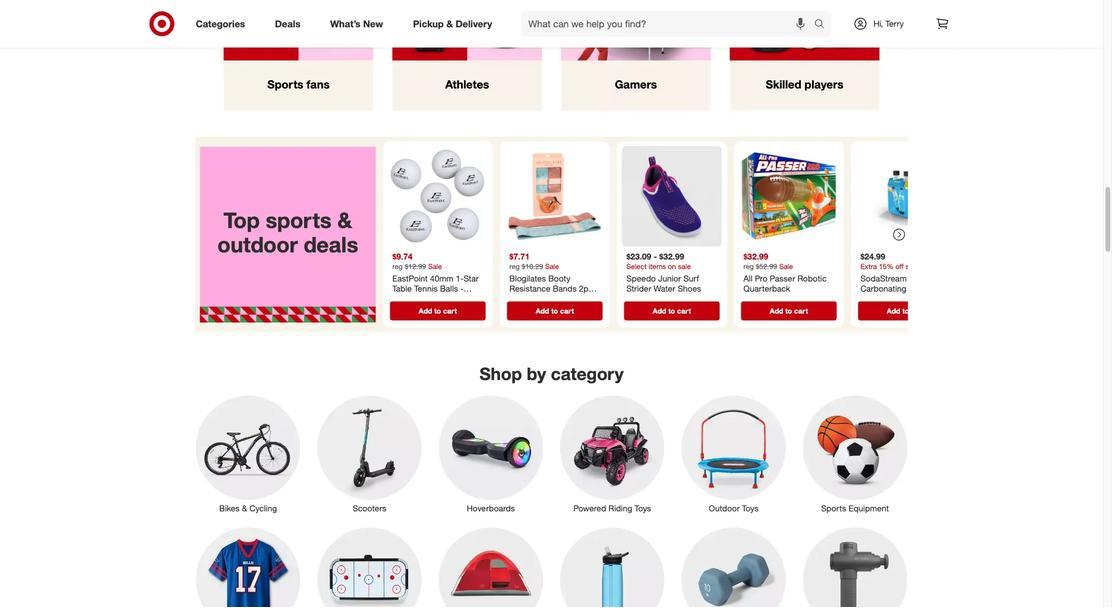 Task type: locate. For each thing, give the bounding box(es) containing it.
0 vertical spatial sports
[[267, 78, 304, 91]]

$32.99 inside $32.99 reg $52.99 sale all pro passer robotic quarterback
[[744, 251, 769, 262]]

0 horizontal spatial sale
[[428, 262, 442, 271]]

-
[[654, 251, 657, 262], [460, 283, 464, 294], [595, 283, 599, 294], [934, 283, 937, 294], [877, 294, 880, 304]]

add to cart button down bands
[[507, 301, 603, 320]]

$32.99 up junior
[[660, 251, 684, 262]]

reg up eastpoint
[[392, 262, 403, 271]]

2 add to cart from the left
[[536, 306, 574, 315]]

reg up all
[[744, 262, 754, 271]]

sale
[[678, 262, 691, 271]]

0 horizontal spatial $32.99
[[660, 251, 684, 262]]

sale inside $9.74 reg $12.99 sale eastpoint 40mm 1-star table tennis balls - 36pk
[[428, 262, 442, 271]]

1 vertical spatial &
[[338, 207, 352, 233]]

$32.99
[[660, 251, 684, 262], [744, 251, 769, 262]]

scooters
[[353, 503, 386, 514]]

1 horizontal spatial sports
[[821, 503, 847, 514]]

2pk left black
[[861, 294, 875, 304]]

5 add from the left
[[887, 306, 901, 315]]

star
[[464, 273, 479, 283]]

search
[[809, 19, 838, 31]]

add to cart down black
[[887, 306, 925, 315]]

reg
[[392, 262, 403, 271], [510, 262, 520, 271], [744, 262, 754, 271]]

- left black
[[877, 294, 880, 304]]

3 add from the left
[[653, 306, 666, 315]]

3 reg from the left
[[744, 262, 754, 271]]

search button
[[809, 11, 838, 39]]

to down quarterback
[[786, 306, 792, 315]]

eastpoint 40mm 1-star table tennis balls - 36pk image
[[388, 146, 488, 246]]

add to cart button for water
[[624, 301, 720, 320]]

3 to from the left
[[668, 306, 675, 315]]

sale up passer
[[779, 262, 793, 271]]

add down black
[[887, 306, 901, 315]]

toys
[[635, 503, 651, 514], [742, 503, 759, 514]]

1 horizontal spatial $32.99
[[744, 251, 769, 262]]

add down tennis
[[419, 306, 432, 315]]

sale
[[428, 262, 442, 271], [545, 262, 559, 271], [779, 262, 793, 271]]

cart down robotic
[[794, 306, 808, 315]]

cart down "balls"
[[443, 306, 457, 315]]

what's new
[[330, 18, 383, 29]]

hi, terry
[[874, 18, 904, 29]]

carbonating
[[861, 283, 907, 294]]

add to cart down orange/blue
[[536, 306, 574, 315]]

add down water on the right top of the page
[[653, 306, 666, 315]]

quarterback
[[744, 283, 791, 294]]

deals
[[275, 18, 301, 29]]

1 horizontal spatial 2pk
[[861, 294, 875, 304]]

to down "balls"
[[434, 306, 441, 315]]

0 horizontal spatial &
[[242, 503, 247, 514]]

outdoor
[[218, 231, 298, 257]]

2 toys from the left
[[742, 503, 759, 514]]

sodastream 1l carbonating bottle - 2pk - black
[[861, 273, 937, 304]]

cart for water
[[677, 306, 691, 315]]

robotic
[[798, 273, 827, 283]]

bikes & cycling link
[[187, 393, 309, 515]]

athletes link
[[383, 0, 552, 118]]

cart down bottle
[[911, 306, 925, 315]]

5 add to cart from the left
[[887, 306, 925, 315]]

0 horizontal spatial sports
[[267, 78, 304, 91]]

to down water on the right top of the page
[[668, 306, 675, 315]]

sale up 40mm
[[428, 262, 442, 271]]

gamers link
[[552, 0, 721, 118]]

reg inside $9.74 reg $12.99 sale eastpoint 40mm 1-star table tennis balls - 36pk
[[392, 262, 403, 271]]

add to cart button down quarterback
[[741, 301, 837, 320]]

reg for $9.74
[[392, 262, 403, 271]]

add to cart button
[[390, 301, 486, 320], [507, 301, 603, 320], [624, 301, 720, 320], [741, 301, 837, 320], [858, 301, 954, 320]]

2 cart from the left
[[560, 306, 574, 315]]

toys right riding
[[635, 503, 651, 514]]

2 vertical spatial &
[[242, 503, 247, 514]]

bikes & cycling
[[219, 503, 277, 514]]

&
[[447, 18, 453, 29], [338, 207, 352, 233], [242, 503, 247, 514]]

1 cart from the left
[[443, 306, 457, 315]]

items
[[649, 262, 666, 271]]

5 add to cart button from the left
[[858, 301, 954, 320]]

on
[[668, 262, 676, 271]]

add to cart button down bottle
[[858, 301, 954, 320]]

cart down orange/blue
[[560, 306, 574, 315]]

pickup & delivery link
[[403, 11, 507, 37]]

- right "balls"
[[460, 283, 464, 294]]

to
[[434, 306, 441, 315], [551, 306, 558, 315], [668, 306, 675, 315], [786, 306, 792, 315], [903, 306, 909, 315]]

$52.99
[[756, 262, 777, 271]]

reg up blogilates
[[510, 262, 520, 271]]

add to cart down "balls"
[[419, 306, 457, 315]]

speedo
[[627, 273, 656, 283]]

sports equipment
[[821, 503, 889, 514]]

1 horizontal spatial sale
[[545, 262, 559, 271]]

reg for $32.99
[[744, 262, 754, 271]]

1 sale from the left
[[428, 262, 442, 271]]

sale up the booty
[[545, 262, 559, 271]]

3 add to cart from the left
[[653, 306, 691, 315]]

pickup
[[413, 18, 444, 29]]

1 horizontal spatial reg
[[510, 262, 520, 271]]

2 add from the left
[[536, 306, 549, 315]]

sale for pro
[[779, 262, 793, 271]]

4 add to cart from the left
[[770, 306, 808, 315]]

junior
[[658, 273, 681, 283]]

sports fans
[[267, 78, 330, 91]]

sports left fans
[[267, 78, 304, 91]]

1 add to cart from the left
[[419, 306, 457, 315]]

2pk
[[579, 283, 593, 294], [861, 294, 875, 304]]

1 $32.99 from the left
[[660, 251, 684, 262]]

$32.99 up pro
[[744, 251, 769, 262]]

0 horizontal spatial toys
[[635, 503, 651, 514]]

2 reg from the left
[[510, 262, 520, 271]]

& right pickup
[[447, 18, 453, 29]]

& right sports
[[338, 207, 352, 233]]

add to cart down quarterback
[[770, 306, 808, 315]]

1 horizontal spatial &
[[338, 207, 352, 233]]

add down quarterback
[[770, 306, 784, 315]]

- right bands
[[595, 283, 599, 294]]

reg inside $32.99 reg $52.99 sale all pro passer robotic quarterback
[[744, 262, 754, 271]]

& inside top sports & outdoor deals
[[338, 207, 352, 233]]

& for cycling
[[242, 503, 247, 514]]

1 add to cart button from the left
[[390, 301, 486, 320]]

sports left equipment
[[821, 503, 847, 514]]

& inside 'link'
[[447, 18, 453, 29]]

hi,
[[874, 18, 883, 29]]

2 horizontal spatial sale
[[779, 262, 793, 271]]

3 sale from the left
[[779, 262, 793, 271]]

carousel region
[[195, 137, 961, 332]]

1 add from the left
[[419, 306, 432, 315]]

outdoor
[[709, 503, 740, 514]]

deals link
[[265, 11, 315, 37]]

reg inside $7.71 reg $10.29 sale blogilates booty resistance bands 2pk - peach orange/blue
[[510, 262, 520, 271]]

speedo junior surf strider water shoes image
[[622, 146, 722, 246]]

cart
[[443, 306, 457, 315], [560, 306, 574, 315], [677, 306, 691, 315], [794, 306, 808, 315], [911, 306, 925, 315]]

top
[[224, 207, 260, 233]]

- inside $23.09 - $32.99 select items on sale speedo junior surf strider water shoes
[[654, 251, 657, 262]]

add to cart for -
[[419, 306, 457, 315]]

add down orange/blue
[[536, 306, 549, 315]]

powered
[[574, 503, 606, 514]]

add to cart button down "balls"
[[390, 301, 486, 320]]

bikes
[[219, 503, 240, 514]]

add to cart button down water on the right top of the page
[[624, 301, 720, 320]]

2 horizontal spatial reg
[[744, 262, 754, 271]]

sale inside $7.71 reg $10.29 sale blogilates booty resistance bands 2pk - peach orange/blue
[[545, 262, 559, 271]]

add to cart
[[419, 306, 457, 315], [536, 306, 574, 315], [653, 306, 691, 315], [770, 306, 808, 315], [887, 306, 925, 315]]

skilled players
[[766, 78, 844, 91]]

1 vertical spatial sports
[[821, 503, 847, 514]]

1 to from the left
[[434, 306, 441, 315]]

1 reg from the left
[[392, 262, 403, 271]]

0 horizontal spatial reg
[[392, 262, 403, 271]]

add to cart down water on the right top of the page
[[653, 306, 691, 315]]

to down black
[[903, 306, 909, 315]]

0 vertical spatial &
[[447, 18, 453, 29]]

gamers
[[615, 78, 657, 91]]

2 add to cart button from the left
[[507, 301, 603, 320]]

2pk right bands
[[579, 283, 593, 294]]

5 cart from the left
[[911, 306, 925, 315]]

- right $23.09
[[654, 251, 657, 262]]

to down orange/blue
[[551, 306, 558, 315]]

$10.29
[[522, 262, 543, 271]]

2 to from the left
[[551, 306, 558, 315]]

4 add from the left
[[770, 306, 784, 315]]

shop by category
[[480, 363, 624, 384]]

to for peach
[[551, 306, 558, 315]]

sports for sports equipment
[[821, 503, 847, 514]]

cart down the shoes
[[677, 306, 691, 315]]

sale inside $32.99 reg $52.99 sale all pro passer robotic quarterback
[[779, 262, 793, 271]]

toys right outdoor
[[742, 503, 759, 514]]

2 sale from the left
[[545, 262, 559, 271]]

0 horizontal spatial 2pk
[[579, 283, 593, 294]]

3 add to cart button from the left
[[624, 301, 720, 320]]

$9.74
[[392, 251, 413, 262]]

sale for booty
[[545, 262, 559, 271]]

2 $32.99 from the left
[[744, 251, 769, 262]]

pickup & delivery
[[413, 18, 492, 29]]

3 cart from the left
[[677, 306, 691, 315]]

& right the bikes
[[242, 503, 247, 514]]

powered riding toys
[[574, 503, 651, 514]]

1 horizontal spatial toys
[[742, 503, 759, 514]]

2 horizontal spatial &
[[447, 18, 453, 29]]

$9.74 reg $12.99 sale eastpoint 40mm 1-star table tennis balls - 36pk
[[392, 251, 479, 304]]

- inside $7.71 reg $10.29 sale blogilates booty resistance bands 2pk - peach orange/blue
[[595, 283, 599, 294]]



Task type: vqa. For each thing, say whether or not it's contained in the screenshot.
the Scooters
yes



Task type: describe. For each thing, give the bounding box(es) containing it.
athletes
[[445, 78, 489, 91]]

terry
[[886, 18, 904, 29]]

& for delivery
[[447, 18, 453, 29]]

category
[[551, 363, 624, 384]]

blogilates
[[510, 273, 546, 283]]

black
[[882, 294, 903, 304]]

deals
[[304, 231, 358, 257]]

surf
[[684, 273, 699, 283]]

sports
[[266, 207, 332, 233]]

what's new link
[[320, 11, 398, 37]]

booty
[[548, 273, 571, 283]]

pro
[[755, 273, 768, 283]]

What can we help you find? suggestions appear below search field
[[521, 11, 817, 37]]

4 cart from the left
[[794, 306, 808, 315]]

5 to from the left
[[903, 306, 909, 315]]

4 to from the left
[[786, 306, 792, 315]]

$12.99
[[405, 262, 426, 271]]

to for strider
[[668, 306, 675, 315]]

skilled players link
[[721, 0, 889, 118]]

1 toys from the left
[[635, 503, 651, 514]]

4 add to cart button from the left
[[741, 301, 837, 320]]

outdoor toys link
[[673, 393, 795, 515]]

powered riding toys link
[[552, 393, 673, 515]]

hoverboards link
[[430, 393, 552, 515]]

add to cart for orange/blue
[[536, 306, 574, 315]]

add for strider
[[653, 306, 666, 315]]

sale for 40mm
[[428, 262, 442, 271]]

tennis
[[414, 283, 438, 294]]

skilled
[[766, 78, 802, 91]]

cycling
[[250, 503, 277, 514]]

cart for orange/blue
[[560, 306, 574, 315]]

1-
[[456, 273, 464, 283]]

what's
[[330, 18, 361, 29]]

sports for sports fans
[[267, 78, 304, 91]]

add for balls
[[419, 306, 432, 315]]

eastpoint
[[392, 273, 428, 283]]

delivery
[[456, 18, 492, 29]]

add to cart button for orange/blue
[[507, 301, 603, 320]]

strider
[[627, 283, 651, 294]]

riding
[[609, 503, 632, 514]]

sports fans link
[[214, 0, 383, 118]]

36pk
[[392, 294, 411, 304]]

$32.99 inside $23.09 - $32.99 select items on sale speedo junior surf strider water shoes
[[660, 251, 684, 262]]

reg for $7.71
[[510, 262, 520, 271]]

by
[[527, 363, 546, 384]]

shoes
[[678, 283, 701, 294]]

balls
[[440, 283, 458, 294]]

peach
[[510, 294, 533, 304]]

blogilates booty resistance bands 2pk - peach orange/blue image
[[505, 146, 605, 246]]

add to cart for water
[[653, 306, 691, 315]]

orange/blue
[[535, 294, 582, 304]]

table
[[392, 283, 412, 294]]

all
[[744, 273, 753, 283]]

$24.99
[[861, 251, 886, 262]]

sports equipment link
[[795, 393, 916, 515]]

scooters link
[[309, 393, 430, 515]]

$23.09 - $32.99 select items on sale speedo junior surf strider water shoes
[[627, 251, 701, 294]]

2pk inside sodastream 1l carbonating bottle - 2pk - black
[[861, 294, 875, 304]]

bands
[[553, 283, 577, 294]]

outdoor toys
[[709, 503, 759, 514]]

$7.71 reg $10.29 sale blogilates booty resistance bands 2pk - peach orange/blue
[[510, 251, 599, 304]]

40mm
[[430, 273, 454, 283]]

all pro passer robotic quarterback image
[[739, 146, 839, 246]]

- right bottle
[[934, 283, 937, 294]]

equipment
[[849, 503, 889, 514]]

new
[[363, 18, 383, 29]]

resistance
[[510, 283, 551, 294]]

water
[[654, 283, 676, 294]]

shop
[[480, 363, 522, 384]]

categories link
[[186, 11, 260, 37]]

add for peach
[[536, 306, 549, 315]]

cart for -
[[443, 306, 457, 315]]

- inside $9.74 reg $12.99 sale eastpoint 40mm 1-star table tennis balls - 36pk
[[460, 283, 464, 294]]

2pk inside $7.71 reg $10.29 sale blogilates booty resistance bands 2pk - peach orange/blue
[[579, 283, 593, 294]]

add to cart button for -
[[390, 301, 486, 320]]

$32.99 reg $52.99 sale all pro passer robotic quarterback
[[744, 251, 827, 294]]

hoverboards
[[467, 503, 515, 514]]

$7.71
[[510, 251, 530, 262]]

passer
[[770, 273, 795, 283]]

players
[[805, 78, 844, 91]]

bottle
[[909, 283, 931, 294]]

$23.09
[[627, 251, 652, 262]]

to for balls
[[434, 306, 441, 315]]

fans
[[307, 78, 330, 91]]

categories
[[196, 18, 245, 29]]

top sports & outdoor deals
[[218, 207, 358, 257]]

sodastream
[[861, 273, 907, 283]]

1l
[[909, 273, 919, 283]]

sodastream 1l carbonating bottle - 2pk - black image
[[856, 146, 956, 246]]

select
[[627, 262, 647, 271]]



